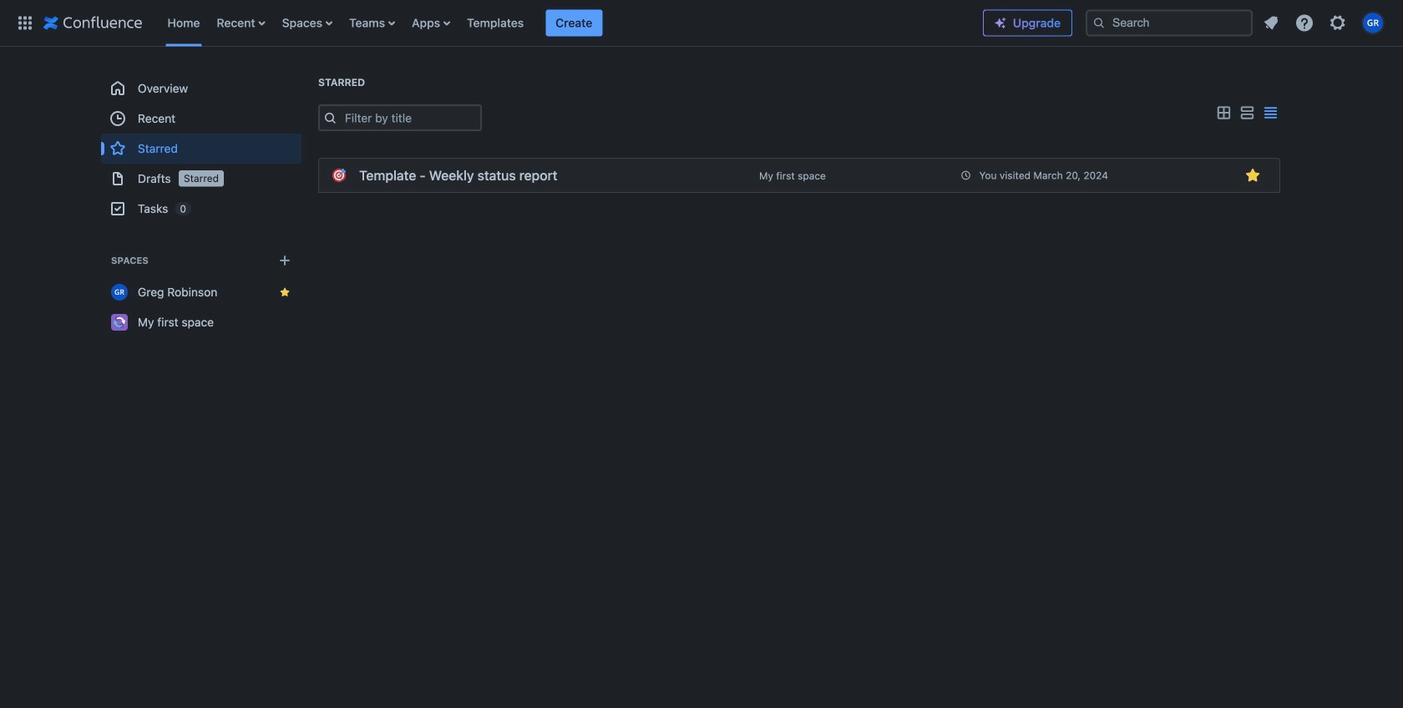 Task type: describe. For each thing, give the bounding box(es) containing it.
settings icon image
[[1328, 13, 1348, 33]]

:dart: image
[[332, 169, 346, 182]]

:dart: image
[[332, 169, 346, 182]]

help icon image
[[1294, 13, 1315, 33]]

search image
[[1092, 16, 1106, 30]]

list image
[[1237, 103, 1257, 123]]

Filter by title field
[[340, 106, 480, 129]]

appswitcher icon image
[[15, 13, 35, 33]]

list for "appswitcher icon"
[[159, 0, 983, 46]]



Task type: locate. For each thing, give the bounding box(es) containing it.
unstar this space image
[[278, 286, 291, 299]]

Search field
[[1086, 10, 1253, 36]]

create a space image
[[275, 251, 295, 271]]

compact list image
[[1260, 103, 1280, 123]]

group
[[101, 73, 301, 224]]

notification icon image
[[1261, 13, 1281, 33]]

None search field
[[1086, 10, 1253, 36]]

list item
[[546, 10, 602, 36]]

cards image
[[1213, 103, 1234, 123]]

global element
[[10, 0, 983, 46]]

list item inside list
[[546, 10, 602, 36]]

unstar image
[[1243, 165, 1263, 185]]

list
[[159, 0, 983, 46], [1256, 8, 1393, 38]]

premium image
[[994, 16, 1007, 30]]

confluence image
[[43, 13, 142, 33], [43, 13, 142, 33]]

0 horizontal spatial list
[[159, 0, 983, 46]]

list for premium icon
[[1256, 8, 1393, 38]]

banner
[[0, 0, 1403, 47]]

1 horizontal spatial list
[[1256, 8, 1393, 38]]



Task type: vqa. For each thing, say whether or not it's contained in the screenshot.
the Settings Icon on the top of page
yes



